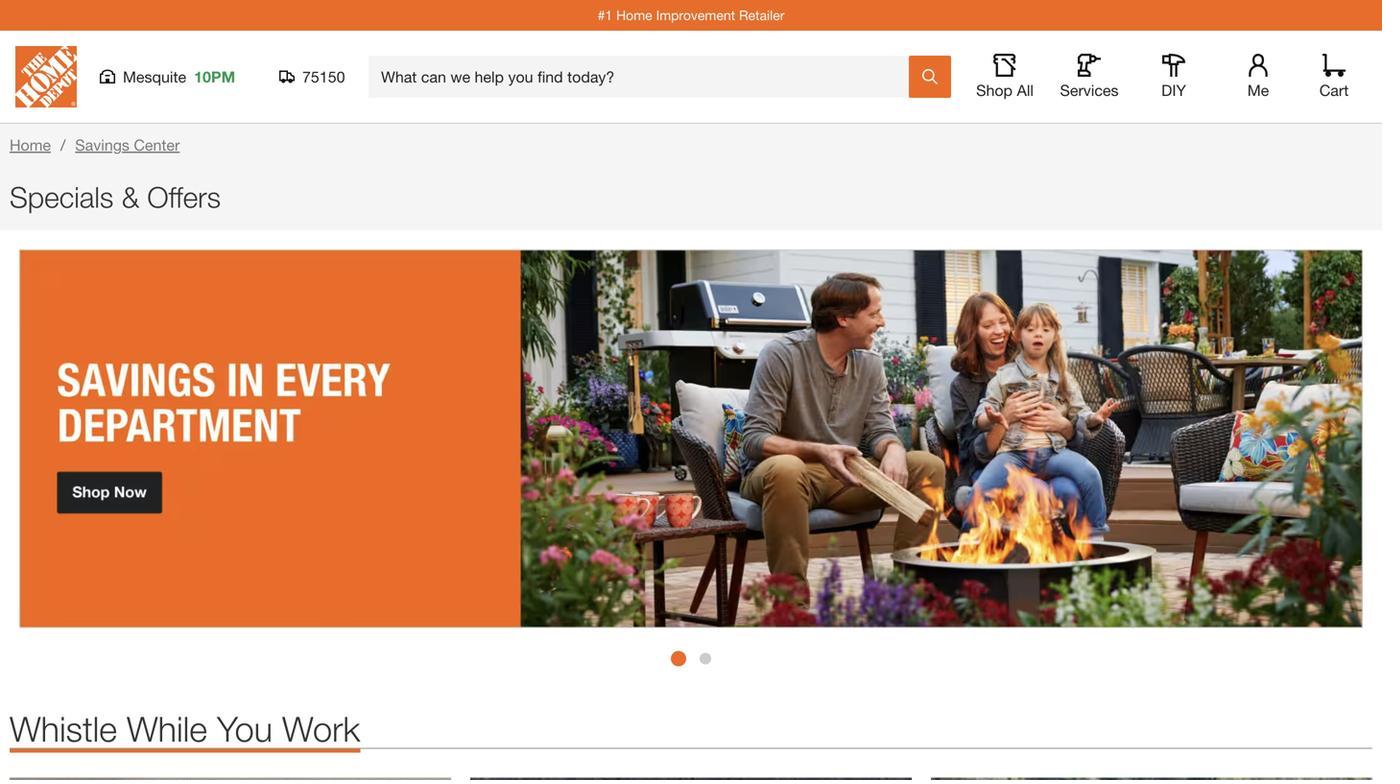 Task type: locate. For each thing, give the bounding box(es) containing it.
75150
[[303, 68, 345, 86]]

1 vertical spatial home
[[10, 136, 51, 154]]

savings in every department image
[[19, 250, 1364, 628]]

home
[[617, 7, 653, 23], [10, 136, 51, 154]]

mesquite
[[123, 68, 186, 86]]

0 horizontal spatial  image
[[10, 778, 451, 781]]

whistle while you work
[[10, 709, 361, 749]]

home up specials
[[10, 136, 51, 154]]

the home depot logo image
[[15, 46, 77, 108]]

center
[[134, 136, 180, 154]]

cart
[[1320, 81, 1350, 99]]

What can we help you find today? search field
[[381, 57, 909, 97]]

shop
[[977, 81, 1013, 99]]

retailer
[[739, 7, 785, 23]]

work
[[282, 709, 361, 749]]

#1 home improvement retailer
[[598, 7, 785, 23]]

1  image from the left
[[10, 778, 451, 781]]

1 horizontal spatial home
[[617, 7, 653, 23]]

1 horizontal spatial  image
[[471, 778, 912, 781]]

3  image from the left
[[932, 778, 1373, 781]]

0 vertical spatial home
[[617, 7, 653, 23]]

home right #1 at the top
[[617, 7, 653, 23]]

whistle
[[10, 709, 117, 749]]

shop all
[[977, 81, 1034, 99]]

 image
[[10, 778, 451, 781], [471, 778, 912, 781], [932, 778, 1373, 781]]

while
[[127, 709, 207, 749]]

75150 button
[[279, 67, 346, 86]]

all
[[1017, 81, 1034, 99]]

me
[[1248, 81, 1270, 99]]

2 horizontal spatial  image
[[932, 778, 1373, 781]]

specials
[[10, 180, 114, 214]]



Task type: vqa. For each thing, say whether or not it's contained in the screenshot.
Shop at top right
yes



Task type: describe. For each thing, give the bounding box(es) containing it.
diy button
[[1144, 54, 1205, 100]]

specials & offers
[[10, 180, 221, 214]]

improvement
[[656, 7, 736, 23]]

services button
[[1059, 54, 1121, 100]]

me button
[[1228, 54, 1290, 100]]

offers
[[147, 180, 221, 214]]

services
[[1061, 81, 1119, 99]]

savings
[[75, 136, 130, 154]]

0 horizontal spatial home
[[10, 136, 51, 154]]

diy
[[1162, 81, 1187, 99]]

shop all button
[[975, 54, 1036, 100]]

savings center
[[75, 136, 180, 154]]

savings center link
[[75, 136, 180, 154]]

&
[[122, 180, 139, 214]]

home link
[[10, 136, 51, 154]]

you
[[217, 709, 273, 749]]

2  image from the left
[[471, 778, 912, 781]]

cart link
[[1314, 54, 1356, 100]]

mesquite 10pm
[[123, 68, 235, 86]]

#1
[[598, 7, 613, 23]]

10pm
[[194, 68, 235, 86]]



